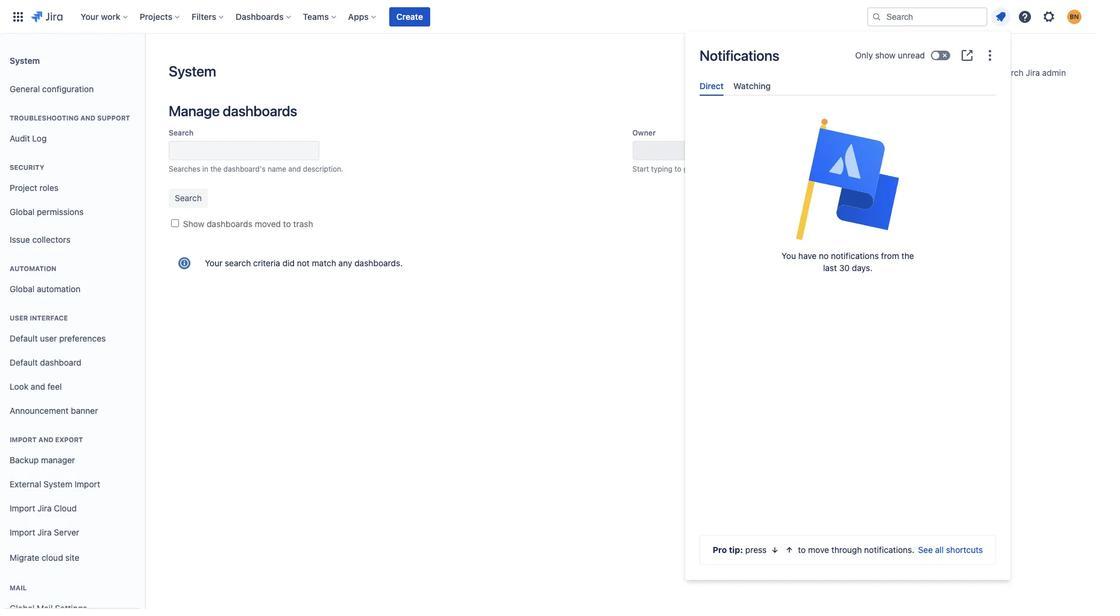 Task type: vqa. For each thing, say whether or not it's contained in the screenshot.
insights
no



Task type: describe. For each thing, give the bounding box(es) containing it.
global automation
[[10, 284, 81, 294]]

mail group
[[5, 572, 140, 610]]

and for support
[[80, 114, 95, 122]]

troubleshooting and support
[[10, 114, 130, 122]]

cloud
[[42, 553, 63, 563]]

teams
[[303, 11, 329, 21]]

jira for admin
[[1026, 68, 1041, 78]]

import jira server
[[10, 527, 79, 538]]

press
[[746, 545, 767, 555]]

dashboards
[[236, 11, 284, 21]]

in
[[202, 165, 208, 174]]

user
[[10, 314, 28, 322]]

automation
[[37, 284, 81, 294]]

pro
[[713, 545, 727, 555]]

automation
[[10, 265, 56, 273]]

2 horizontal spatial system
[[169, 63, 216, 80]]

name
[[268, 165, 286, 174]]

server
[[54, 527, 79, 538]]

criteria
[[253, 258, 280, 268]]

configuration
[[42, 84, 94, 94]]

dashboard
[[40, 357, 81, 368]]

show dashboards moved to trash
[[183, 219, 313, 229]]

troubleshooting
[[10, 114, 79, 122]]

jira for cloud
[[37, 503, 52, 513]]

direct tab panel
[[695, 96, 1001, 107]]

30
[[840, 263, 850, 273]]

start
[[633, 165, 649, 174]]

the inside you have no notifications from the last 30 days.
[[902, 251, 915, 261]]

notifications
[[700, 47, 780, 64]]

import for import and export
[[10, 436, 37, 444]]

0 vertical spatial the
[[211, 165, 222, 174]]

backup manager
[[10, 455, 75, 465]]

default dashboard link
[[5, 351, 140, 375]]

site
[[65, 553, 79, 563]]

default user preferences link
[[5, 327, 140, 351]]

tip:
[[729, 545, 743, 555]]

possible
[[724, 165, 752, 174]]

banner
[[71, 406, 98, 416]]

global for global automation
[[10, 284, 35, 294]]

manage
[[169, 102, 220, 119]]

watching
[[734, 81, 771, 91]]

import for import jira server
[[10, 527, 35, 538]]

of
[[715, 165, 722, 174]]

global permissions link
[[5, 200, 140, 224]]

admin
[[1043, 68, 1067, 78]]

create button
[[389, 7, 430, 26]]

user interface group
[[5, 301, 140, 427]]

show
[[876, 50, 896, 60]]

user interface
[[10, 314, 68, 322]]

mail
[[10, 584, 27, 592]]

search
[[225, 258, 251, 268]]

tab list inside notifications dialog
[[695, 76, 1001, 96]]

your profile and settings image
[[1068, 9, 1082, 24]]

start typing to get a list of possible matches.
[[633, 165, 786, 174]]

backup
[[10, 455, 39, 465]]

searches
[[169, 165, 200, 174]]

announcement
[[10, 406, 69, 416]]

from
[[882, 251, 900, 261]]

not
[[297, 258, 310, 268]]

filters
[[192, 11, 216, 21]]

default for default user preferences
[[10, 333, 38, 343]]

to inside notifications dialog
[[798, 545, 806, 555]]

jira for server
[[37, 527, 52, 538]]

through
[[832, 545, 862, 555]]

manage dashboards
[[169, 102, 297, 119]]

1 horizontal spatial to
[[675, 165, 682, 174]]

Search field
[[868, 7, 988, 26]]

import and export
[[10, 436, 83, 444]]

announcement banner link
[[5, 399, 140, 423]]

system inside 'import and export' group
[[43, 479, 72, 489]]

your for your search criteria did not match any dashboards.
[[205, 258, 223, 268]]

Owner text field
[[633, 141, 783, 160]]

automation group
[[5, 252, 140, 305]]

owner
[[633, 128, 656, 137]]

default dashboard
[[10, 357, 81, 368]]

general
[[10, 84, 40, 94]]

external system import link
[[5, 473, 140, 497]]

open notifications in a new tab image
[[960, 48, 975, 63]]

your work
[[81, 11, 120, 21]]

import for import jira cloud
[[10, 503, 35, 513]]

audit log link
[[5, 127, 140, 151]]

log
[[32, 133, 47, 143]]

match
[[312, 258, 336, 268]]

work
[[101, 11, 120, 21]]

migrate cloud site
[[10, 553, 79, 563]]

import down 'backup manager' link
[[75, 479, 100, 489]]

global permissions
[[10, 207, 84, 217]]

0 horizontal spatial system
[[10, 55, 40, 65]]

any
[[339, 258, 352, 268]]

default user preferences
[[10, 333, 106, 343]]

apps
[[348, 11, 369, 21]]

description.
[[303, 165, 344, 174]]

direct
[[700, 81, 724, 91]]

apps button
[[345, 7, 381, 26]]

to move through notifications.
[[798, 545, 915, 555]]

issue
[[10, 234, 30, 245]]

import jira cloud link
[[5, 497, 140, 521]]



Task type: locate. For each thing, give the bounding box(es) containing it.
arrow down image
[[771, 546, 780, 555]]

collectors
[[32, 234, 70, 245]]

moved
[[255, 219, 281, 229]]

global down project
[[10, 207, 35, 217]]

global down "automation"
[[10, 284, 35, 294]]

0 vertical spatial to
[[675, 165, 682, 174]]

dashboards button
[[232, 7, 296, 26]]

default down the user
[[10, 333, 38, 343]]

project
[[10, 182, 37, 193]]

your
[[81, 11, 99, 21], [205, 258, 223, 268]]

security group
[[5, 151, 140, 228]]

your inside popup button
[[81, 11, 99, 21]]

search jira admin link
[[981, 64, 1073, 83]]

None text field
[[169, 141, 320, 160]]

manager
[[41, 455, 75, 465]]

your search criteria did not match any dashboards.
[[205, 258, 403, 268]]

system down manager
[[43, 479, 72, 489]]

1 vertical spatial search
[[169, 128, 194, 137]]

1 vertical spatial your
[[205, 258, 223, 268]]

and left the "feel"
[[31, 381, 45, 392]]

last
[[824, 263, 837, 273]]

1 horizontal spatial search
[[997, 68, 1024, 78]]

dashboards right show
[[207, 219, 253, 229]]

0 horizontal spatial the
[[211, 165, 222, 174]]

notifications dialog
[[686, 31, 1011, 581]]

0 vertical spatial your
[[81, 11, 99, 21]]

Show dashboards moved to trash checkbox
[[171, 219, 179, 227]]

jira
[[1026, 68, 1041, 78], [37, 503, 52, 513], [37, 527, 52, 538]]

0 horizontal spatial your
[[81, 11, 99, 21]]

your left 'work'
[[81, 11, 99, 21]]

1 horizontal spatial your
[[205, 258, 223, 268]]

global inside security group
[[10, 207, 35, 217]]

jira left admin
[[1026, 68, 1041, 78]]

general configuration
[[10, 84, 94, 94]]

system
[[10, 55, 40, 65], [169, 63, 216, 80], [43, 479, 72, 489]]

appswitcher icon image
[[11, 9, 25, 24]]

and for export
[[38, 436, 53, 444]]

0 horizontal spatial search
[[169, 128, 194, 137]]

1 vertical spatial jira
[[37, 503, 52, 513]]

the
[[211, 165, 222, 174], [902, 251, 915, 261]]

and for feel
[[31, 381, 45, 392]]

global
[[10, 207, 35, 217], [10, 284, 35, 294]]

your work button
[[77, 7, 132, 26]]

matches.
[[754, 165, 786, 174]]

unread
[[898, 50, 925, 60]]

search down more image
[[997, 68, 1024, 78]]

create
[[397, 11, 423, 21]]

2 horizontal spatial to
[[798, 545, 806, 555]]

2 global from the top
[[10, 284, 35, 294]]

and inside group
[[80, 114, 95, 122]]

cloud
[[54, 503, 77, 513]]

and inside group
[[38, 436, 53, 444]]

import up migrate
[[10, 527, 35, 538]]

tab list
[[695, 76, 1001, 96]]

banner
[[0, 0, 1097, 34]]

the right from
[[902, 251, 915, 261]]

import and export group
[[5, 423, 140, 575]]

2 vertical spatial to
[[798, 545, 806, 555]]

system up manage
[[169, 63, 216, 80]]

2 vertical spatial jira
[[37, 527, 52, 538]]

dashboards
[[223, 102, 297, 119], [207, 219, 253, 229]]

None submit
[[169, 189, 208, 208]]

import down external
[[10, 503, 35, 513]]

search for search jira admin
[[997, 68, 1024, 78]]

interface
[[30, 314, 68, 322]]

1 default from the top
[[10, 333, 38, 343]]

roles
[[40, 182, 59, 193]]

import up the backup
[[10, 436, 37, 444]]

1 vertical spatial the
[[902, 251, 915, 261]]

0 vertical spatial default
[[10, 333, 38, 343]]

0 vertical spatial global
[[10, 207, 35, 217]]

export
[[55, 436, 83, 444]]

1 vertical spatial default
[[10, 357, 38, 368]]

you have no notifications from the last 30 days.
[[782, 251, 915, 273]]

no
[[819, 251, 829, 261]]

global for global permissions
[[10, 207, 35, 217]]

banner containing your work
[[0, 0, 1097, 34]]

default
[[10, 333, 38, 343], [10, 357, 38, 368]]

search image
[[872, 12, 882, 21]]

1 horizontal spatial system
[[43, 479, 72, 489]]

import jira cloud
[[10, 503, 77, 513]]

and left support
[[80, 114, 95, 122]]

more image
[[983, 48, 998, 63]]

announcement banner
[[10, 406, 98, 416]]

your for your work
[[81, 11, 99, 21]]

migrate
[[10, 553, 39, 563]]

search down manage
[[169, 128, 194, 137]]

general configuration link
[[5, 77, 140, 101]]

to right arrow up icon
[[798, 545, 806, 555]]

external
[[10, 479, 41, 489]]

troubleshooting and support group
[[5, 101, 140, 154]]

shortcuts
[[947, 545, 984, 555]]

jira image
[[31, 9, 63, 24], [31, 9, 63, 24]]

notifications image
[[994, 9, 1009, 24]]

search for search
[[169, 128, 194, 137]]

your left search
[[205, 258, 223, 268]]

jira inside 'link'
[[37, 527, 52, 538]]

arrow up image
[[785, 546, 795, 555]]

issue collectors link
[[5, 228, 140, 252]]

you
[[782, 251, 797, 261]]

and inside 'link'
[[31, 381, 45, 392]]

project roles
[[10, 182, 59, 193]]

import inside 'link'
[[10, 527, 35, 538]]

tab list containing direct
[[695, 76, 1001, 96]]

global inside automation group
[[10, 284, 35, 294]]

have
[[799, 251, 817, 261]]

project roles link
[[5, 176, 140, 200]]

permissions
[[37, 207, 84, 217]]

look
[[10, 381, 28, 392]]

teams button
[[299, 7, 341, 26]]

the right in
[[211, 165, 222, 174]]

trash
[[293, 219, 313, 229]]

default up look
[[10, 357, 38, 368]]

feel
[[47, 381, 62, 392]]

1 vertical spatial global
[[10, 284, 35, 294]]

1 horizontal spatial the
[[902, 251, 915, 261]]

dashboards for show
[[207, 219, 253, 229]]

system up general
[[10, 55, 40, 65]]

notifications
[[831, 251, 879, 261]]

2 default from the top
[[10, 357, 38, 368]]

did
[[283, 258, 295, 268]]

default for default dashboard
[[10, 357, 38, 368]]

notifications.
[[865, 545, 915, 555]]

security
[[10, 163, 44, 171]]

days.
[[852, 263, 873, 273]]

show
[[183, 219, 205, 229]]

support
[[97, 114, 130, 122]]

0 vertical spatial search
[[997, 68, 1024, 78]]

0 vertical spatial dashboards
[[223, 102, 297, 119]]

1 vertical spatial to
[[283, 219, 291, 229]]

backup manager link
[[5, 449, 140, 473]]

only
[[856, 50, 873, 60]]

1 vertical spatial dashboards
[[207, 219, 253, 229]]

dashboards.
[[355, 258, 403, 268]]

dashboards for manage
[[223, 102, 297, 119]]

audit log
[[10, 133, 47, 143]]

all
[[936, 545, 944, 555]]

preferences
[[59, 333, 106, 343]]

search jira admin
[[997, 68, 1067, 78]]

and up backup manager
[[38, 436, 53, 444]]

user
[[40, 333, 57, 343]]

to left get
[[675, 165, 682, 174]]

settings image
[[1042, 9, 1057, 24]]

jira left server
[[37, 527, 52, 538]]

filters button
[[188, 7, 229, 26]]

to left trash
[[283, 219, 291, 229]]

primary element
[[7, 0, 868, 33]]

issue collectors
[[10, 234, 70, 245]]

global automation link
[[5, 277, 140, 301]]

look and feel
[[10, 381, 62, 392]]

help image
[[1018, 9, 1033, 24]]

dashboards up searches in the dashboard's name and description.
[[223, 102, 297, 119]]

sidebar navigation image
[[131, 48, 158, 72]]

searches in the dashboard's name and description.
[[169, 165, 344, 174]]

jira left the cloud
[[37, 503, 52, 513]]

0 vertical spatial jira
[[1026, 68, 1041, 78]]

and right name
[[288, 165, 301, 174]]

0 horizontal spatial to
[[283, 219, 291, 229]]

1 global from the top
[[10, 207, 35, 217]]

see all shortcuts button
[[919, 544, 984, 556]]

see
[[919, 545, 933, 555]]

dashboard's
[[224, 165, 266, 174]]



